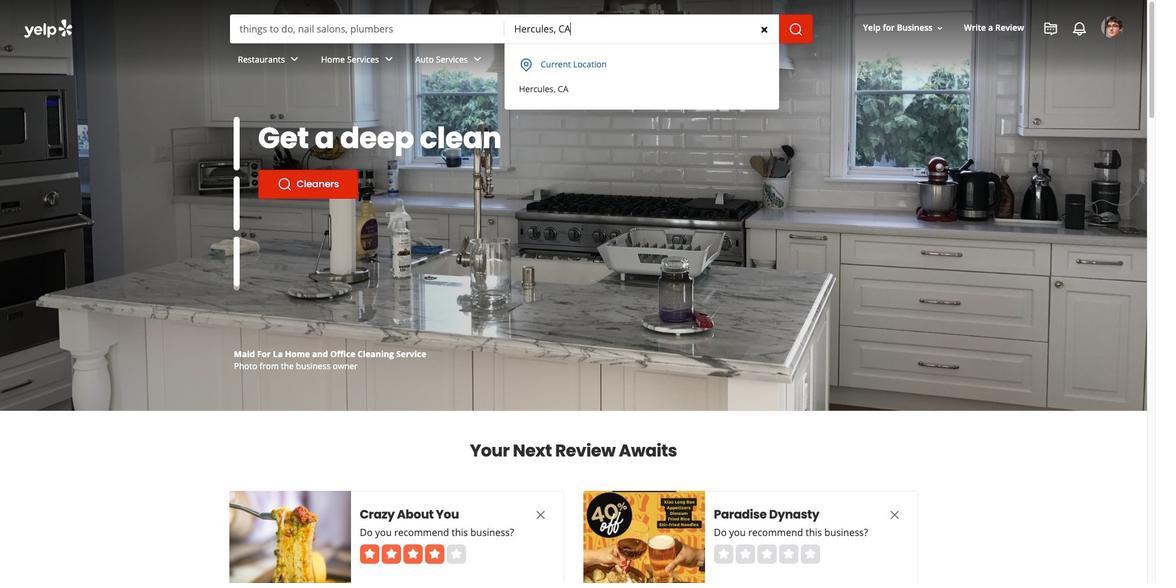 Task type: vqa. For each thing, say whether or not it's contained in the screenshot.
Home Services Link
no



Task type: locate. For each thing, give the bounding box(es) containing it.
1 select slide image from the top
[[233, 117, 239, 171]]

2 24 chevron down v2 image from the left
[[382, 52, 396, 66]]

24 chevron down v2 image
[[287, 52, 302, 66], [382, 52, 396, 66], [527, 52, 542, 66]]

0 horizontal spatial 24 chevron down v2 image
[[287, 52, 302, 66]]

0 vertical spatial select slide image
[[233, 117, 239, 171]]

None search field
[[0, 0, 1147, 110], [230, 14, 813, 43], [0, 0, 1147, 110], [230, 14, 813, 43]]

james p. image
[[1102, 16, 1123, 38]]

2 vertical spatial select slide image
[[233, 233, 239, 287]]

2 select slide image from the top
[[233, 177, 239, 230]]

1 vertical spatial select slide image
[[233, 177, 239, 230]]

None radio
[[736, 544, 755, 564], [757, 544, 777, 564], [801, 544, 820, 564], [736, 544, 755, 564], [757, 544, 777, 564], [801, 544, 820, 564]]

2 horizontal spatial 24 chevron down v2 image
[[527, 52, 542, 66]]

None field
[[230, 14, 505, 43], [505, 14, 779, 43], [505, 14, 779, 43]]

dismiss card image
[[533, 508, 548, 522]]

24 marker v2 image
[[519, 58, 534, 73]]

  text field
[[505, 14, 779, 43]]

None radio
[[714, 544, 733, 564], [779, 544, 798, 564], [714, 544, 733, 564], [779, 544, 798, 564]]

1 horizontal spatial 24 chevron down v2 image
[[382, 52, 396, 66]]

things to do, nail salons, plumbers search field
[[230, 14, 505, 43]]

search image
[[789, 22, 803, 37]]

select slide image
[[233, 117, 239, 171], [233, 177, 239, 230], [233, 233, 239, 287]]

projects image
[[1044, 22, 1058, 36]]

address, neighborhood, city, state or zip search field
[[505, 14, 779, 43]]

3 24 chevron down v2 image from the left
[[527, 52, 542, 66]]

16 chevron down v2 image
[[935, 23, 945, 33]]



Task type: describe. For each thing, give the bounding box(es) containing it.
business categories element
[[228, 43, 1123, 78]]

rating element
[[714, 544, 820, 564]]

(no rating) image
[[714, 544, 820, 564]]

24 search v2 image
[[277, 177, 292, 192]]

24 chevron down v2 image
[[470, 52, 485, 66]]

notifications image
[[1073, 22, 1087, 36]]

photo of paradise dynasty image
[[583, 491, 705, 583]]

3 select slide image from the top
[[233, 233, 239, 287]]

4 star rating image
[[360, 544, 466, 564]]

photo of crazy about you image
[[229, 491, 351, 583]]

1 24 chevron down v2 image from the left
[[287, 52, 302, 66]]

dismiss card image
[[887, 508, 902, 522]]

none field the 'things to do, nail salons, plumbers'
[[230, 14, 505, 43]]

user actions element
[[854, 15, 1140, 89]]



